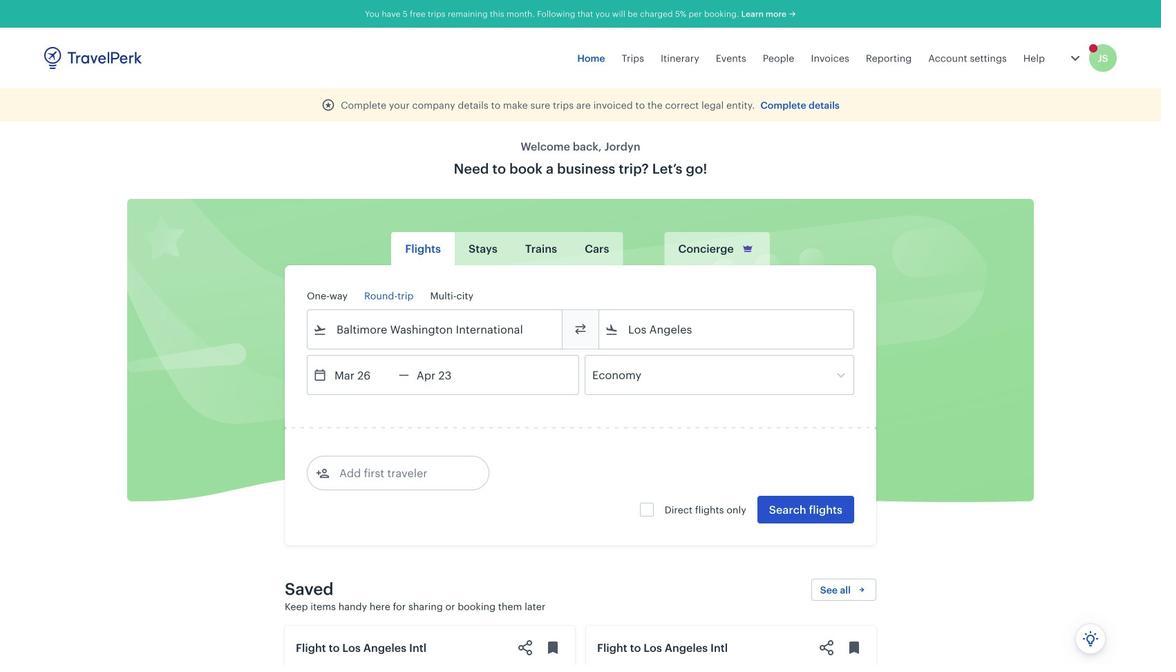 Task type: locate. For each thing, give the bounding box(es) containing it.
Add first traveler search field
[[330, 462, 473, 485]]

Return text field
[[409, 356, 481, 395]]

From search field
[[327, 319, 544, 341]]



Task type: vqa. For each thing, say whether or not it's contained in the screenshot.
From 'search field'
yes



Task type: describe. For each thing, give the bounding box(es) containing it.
To search field
[[619, 319, 836, 341]]

Depart text field
[[327, 356, 399, 395]]



